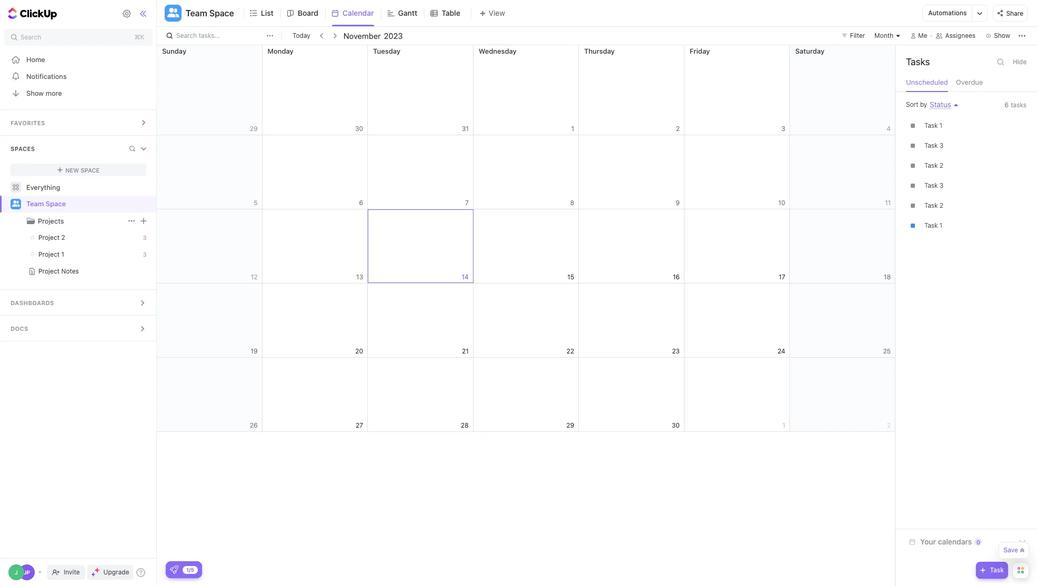 Task type: vqa. For each thing, say whether or not it's contained in the screenshot.


Task type: locate. For each thing, give the bounding box(es) containing it.
3
[[781, 124, 785, 132], [940, 142, 943, 149], [940, 182, 943, 189], [143, 234, 147, 241], [143, 251, 147, 258]]

projects link down everything link
[[38, 213, 125, 229]]

overdue
[[956, 78, 983, 86]]

0 horizontal spatial 30
[[355, 124, 363, 132]]

0 horizontal spatial 29
[[250, 124, 258, 132]]

0
[[976, 539, 980, 545]]

3 project from the top
[[38, 267, 60, 275]]

space inside button
[[209, 8, 234, 18]]

‎task up task 1
[[924, 202, 938, 209]]

1 row from the top
[[157, 45, 896, 135]]

grid
[[156, 45, 896, 586]]

space up projects
[[46, 200, 66, 208]]

team space inside 'link'
[[26, 200, 66, 208]]

1 horizontal spatial team space
[[186, 8, 234, 18]]

new space
[[65, 167, 100, 173]]

project 1
[[38, 250, 64, 258]]

1 inside sidebar "navigation"
[[61, 250, 64, 258]]

6
[[1005, 101, 1009, 109], [359, 199, 363, 207]]

1 horizontal spatial team
[[186, 8, 207, 18]]

project down project 2
[[38, 250, 60, 258]]

1 horizontal spatial 6
[[1005, 101, 1009, 109]]

user group image
[[12, 201, 20, 207]]

2 for ‎task 2
[[940, 202, 943, 209]]

project 1 link
[[0, 246, 136, 263]]

sunday
[[162, 47, 186, 55]]

29
[[250, 124, 258, 132], [566, 421, 574, 429]]

8
[[570, 199, 574, 207]]

0 vertical spatial show
[[994, 32, 1010, 39]]

hide button
[[1010, 56, 1030, 68]]

list
[[261, 8, 274, 17]]

task 3 down task 2
[[924, 182, 943, 189]]

show for show
[[994, 32, 1010, 39]]

12
[[251, 273, 258, 281]]

grid containing sunday
[[156, 45, 896, 586]]

show left more
[[26, 89, 44, 97]]

1 vertical spatial task 3
[[924, 182, 943, 189]]

24
[[778, 347, 785, 355]]

0 vertical spatial team space
[[186, 8, 234, 18]]

row
[[157, 45, 896, 135], [157, 135, 896, 209], [157, 209, 896, 284], [157, 284, 896, 358], [157, 358, 896, 432]]

4
[[887, 124, 891, 132]]

0 horizontal spatial search
[[21, 33, 41, 41]]

3 row from the top
[[157, 209, 896, 284]]

1 ‎task from the top
[[924, 122, 938, 129]]

team down everything
[[26, 200, 44, 208]]

1 vertical spatial team
[[26, 200, 44, 208]]

status button
[[927, 100, 951, 109]]

project down projects
[[38, 234, 60, 242]]

0 vertical spatial project
[[38, 234, 60, 242]]

space right new
[[81, 167, 100, 173]]

3 inside row
[[781, 124, 785, 132]]

team inside team space 'link'
[[26, 200, 44, 208]]

sparkle svg 2 image
[[91, 572, 95, 576]]

0 horizontal spatial team space
[[26, 200, 66, 208]]

11
[[885, 199, 891, 207]]

board
[[298, 8, 318, 17]]

1 vertical spatial 29
[[566, 421, 574, 429]]

sort by
[[906, 101, 927, 108]]

sort
[[906, 101, 918, 108]]

by
[[920, 101, 927, 108]]

tuesday
[[373, 47, 400, 55]]

space for team space button
[[209, 8, 234, 18]]

search
[[176, 32, 197, 39], [21, 33, 41, 41]]

search up home
[[21, 33, 41, 41]]

team space
[[186, 8, 234, 18], [26, 200, 66, 208]]

team space link
[[26, 196, 148, 213]]

show down share button
[[994, 32, 1010, 39]]

26
[[250, 421, 258, 429]]

show for show more
[[26, 89, 44, 97]]

team space inside button
[[186, 8, 234, 18]]

status
[[930, 100, 951, 109]]

project inside project 1 link
[[38, 250, 60, 258]]

0 horizontal spatial team
[[26, 200, 44, 208]]

space up search tasks... text field
[[209, 8, 234, 18]]

automations button
[[923, 5, 972, 21]]

space
[[209, 8, 234, 18], [81, 167, 100, 173], [46, 200, 66, 208]]

0 horizontal spatial 6
[[359, 199, 363, 207]]

20
[[355, 347, 363, 355]]

0 vertical spatial 30
[[355, 124, 363, 132]]

task
[[924, 142, 938, 149], [924, 162, 938, 169], [924, 182, 938, 189], [924, 222, 938, 229], [990, 566, 1004, 574]]

task 3 up task 2
[[924, 142, 943, 149]]

0 horizontal spatial space
[[46, 200, 66, 208]]

user group image
[[167, 8, 179, 17]]

team inside team space button
[[186, 8, 207, 18]]

show inside sidebar "navigation"
[[26, 89, 44, 97]]

1 vertical spatial show
[[26, 89, 44, 97]]

projects
[[38, 217, 64, 225]]

project inside project notes link
[[38, 267, 60, 275]]

favorites
[[11, 119, 45, 126]]

upgrade link
[[87, 565, 133, 580]]

1 horizontal spatial space
[[81, 167, 100, 173]]

task 2
[[924, 162, 943, 169]]

1 for task 1
[[940, 222, 942, 229]]

team for team space button
[[186, 8, 207, 18]]

row containing 12
[[157, 209, 896, 284]]

1 vertical spatial ‎task
[[924, 202, 938, 209]]

upgrade
[[103, 568, 129, 576]]

favorites button
[[0, 110, 157, 135]]

project inside the project 2 link
[[38, 234, 60, 242]]

november
[[343, 31, 381, 40]]

invite
[[64, 568, 80, 576]]

search up 'sunday'
[[176, 32, 197, 39]]

7
[[465, 199, 469, 207]]

6 for 6
[[359, 199, 363, 207]]

‎task 1
[[924, 122, 942, 129]]

5 row from the top
[[157, 358, 896, 432]]

2 inside sidebar "navigation"
[[61, 234, 65, 242]]

2 vertical spatial space
[[46, 200, 66, 208]]

2 project from the top
[[38, 250, 60, 258]]

month
[[875, 32, 894, 39]]

2 vertical spatial project
[[38, 267, 60, 275]]

wednesday
[[479, 47, 517, 55]]

assignees button
[[932, 29, 980, 42]]

filter button
[[837, 29, 869, 42]]

team up search tasks... on the top of page
[[186, 8, 207, 18]]

0 vertical spatial task 3
[[924, 142, 943, 149]]

view
[[489, 8, 505, 17]]

0 vertical spatial ‎task
[[924, 122, 938, 129]]

sidebar settings image
[[122, 9, 132, 18]]

hide
[[1013, 58, 1027, 66]]

project for project notes
[[38, 267, 60, 275]]

spaces
[[11, 145, 35, 152]]

1 vertical spatial space
[[81, 167, 100, 173]]

6 tasks
[[1005, 101, 1027, 109]]

2 horizontal spatial space
[[209, 8, 234, 18]]

0 vertical spatial space
[[209, 8, 234, 18]]

onboarding checklist button image
[[170, 566, 178, 574]]

2 row from the top
[[157, 135, 896, 209]]

1 vertical spatial project
[[38, 250, 60, 258]]

1 vertical spatial 6
[[359, 199, 363, 207]]

projects link up project 2
[[1, 213, 125, 229]]

project for project 2
[[38, 234, 60, 242]]

search inside sidebar "navigation"
[[21, 33, 41, 41]]

onboarding checklist button element
[[170, 566, 178, 574]]

1 horizontal spatial search
[[176, 32, 197, 39]]

assignees
[[945, 32, 976, 39]]

notifications
[[26, 72, 67, 80]]

team space up the tasks...
[[186, 8, 234, 18]]

project 2
[[38, 234, 65, 242]]

thursday
[[584, 47, 615, 55]]

1 vertical spatial team space
[[26, 200, 66, 208]]

0 vertical spatial 6
[[1005, 101, 1009, 109]]

team space for team space button
[[186, 8, 234, 18]]

row containing 19
[[157, 284, 896, 358]]

2 ‎task from the top
[[924, 202, 938, 209]]

0 vertical spatial team
[[186, 8, 207, 18]]

2 task 3 from the top
[[924, 182, 943, 189]]

show inside "dropdown button"
[[994, 32, 1010, 39]]

1 project from the top
[[38, 234, 60, 242]]

2 for project 2
[[61, 234, 65, 242]]

calendars
[[938, 537, 972, 546]]

team space down everything
[[26, 200, 66, 208]]

0 horizontal spatial show
[[26, 89, 44, 97]]

show
[[994, 32, 1010, 39], [26, 89, 44, 97]]

2
[[676, 124, 680, 132], [940, 162, 943, 169], [940, 202, 943, 209], [61, 234, 65, 242], [887, 421, 891, 429]]

project down project 1
[[38, 267, 60, 275]]

1 horizontal spatial 30
[[672, 421, 680, 429]]

share
[[1006, 9, 1023, 17]]

‎task down by
[[924, 122, 938, 129]]

gantt link
[[398, 0, 422, 26]]

1 horizontal spatial show
[[994, 32, 1010, 39]]

space inside 'link'
[[46, 200, 66, 208]]

23
[[672, 347, 680, 355]]

everything
[[26, 183, 60, 191]]

notes
[[61, 267, 79, 275]]

4 row from the top
[[157, 284, 896, 358]]

show button
[[982, 29, 1013, 42]]



Task type: describe. For each thing, give the bounding box(es) containing it.
gantt
[[398, 8, 417, 17]]

filter
[[850, 32, 865, 39]]

dashboards
[[11, 299, 54, 306]]

saturday
[[795, 47, 825, 55]]

14
[[462, 273, 469, 281]]

6 for 6 tasks
[[1005, 101, 1009, 109]]

15
[[567, 273, 574, 281]]

row containing 26
[[157, 358, 896, 432]]

search tasks...
[[176, 32, 220, 39]]

more
[[46, 89, 62, 97]]

2023
[[384, 31, 403, 40]]

project 2 link
[[0, 229, 136, 246]]

1 for project 1
[[61, 250, 64, 258]]

0 vertical spatial 29
[[250, 124, 258, 132]]

1 task 3 from the top
[[924, 142, 943, 149]]

sparkle svg 1 image
[[94, 568, 100, 573]]

list link
[[261, 0, 278, 26]]

search for search
[[21, 33, 41, 41]]

project notes link
[[0, 263, 136, 280]]

home link
[[0, 51, 157, 68]]

table link
[[442, 0, 464, 26]]

notifications link
[[0, 68, 157, 85]]

automations
[[928, 9, 967, 17]]

share button
[[993, 5, 1028, 22]]

calendar link
[[343, 0, 378, 26]]

27
[[356, 421, 363, 429]]

19
[[251, 347, 258, 355]]

tasks...
[[199, 32, 220, 39]]

1 vertical spatial 30
[[672, 421, 680, 429]]

jp
[[24, 569, 30, 576]]

space for team space 'link'
[[46, 200, 66, 208]]

16
[[673, 273, 680, 281]]

9
[[676, 199, 680, 207]]

‎task for ‎task 1
[[924, 122, 938, 129]]

board link
[[298, 0, 323, 26]]

25
[[883, 347, 891, 355]]

Search tasks... text field
[[176, 28, 264, 43]]

save
[[1004, 546, 1018, 554]]

‎task for ‎task 2
[[924, 202, 938, 209]]

today button
[[290, 31, 312, 41]]

me
[[918, 32, 927, 39]]

1 for ‎task 1
[[940, 122, 942, 129]]

1 horizontal spatial 29
[[566, 421, 574, 429]]

17
[[779, 273, 785, 281]]

search for search tasks...
[[176, 32, 197, 39]]

me button
[[907, 29, 932, 42]]

show more
[[26, 89, 62, 97]]

10
[[778, 199, 785, 207]]

row containing 5
[[157, 135, 896, 209]]

28
[[461, 421, 469, 429]]

task 1
[[924, 222, 942, 229]]

5
[[254, 199, 258, 207]]

31
[[462, 124, 469, 132]]

1 projects link from the left
[[1, 213, 125, 229]]

docs
[[11, 325, 28, 332]]

everything link
[[0, 179, 157, 196]]

month button
[[871, 29, 905, 42]]

team space button
[[182, 2, 234, 25]]

tasks
[[906, 56, 930, 67]]

table
[[442, 8, 460, 17]]

your
[[920, 537, 936, 546]]

row containing 29
[[157, 45, 896, 135]]

new
[[65, 167, 79, 173]]

today
[[293, 32, 310, 39]]

⌘k
[[134, 33, 144, 41]]

team for team space 'link'
[[26, 200, 44, 208]]

dropdown menu image
[[141, 218, 147, 224]]

november 2023
[[343, 31, 403, 40]]

tasks
[[1011, 101, 1027, 109]]

unscheduled
[[906, 78, 948, 86]]

home
[[26, 55, 45, 63]]

monday
[[268, 47, 294, 55]]

team space for team space 'link'
[[26, 200, 66, 208]]

j
[[15, 569, 18, 576]]

your calendars 0
[[920, 537, 980, 546]]

18
[[884, 273, 891, 281]]

view button
[[471, 7, 508, 20]]

2 for task 2
[[940, 162, 943, 169]]

project for project 1
[[38, 250, 60, 258]]

2 projects link from the left
[[38, 213, 125, 229]]

sidebar navigation
[[0, 0, 159, 586]]

1/5
[[186, 566, 194, 573]]

22
[[567, 347, 574, 355]]

21
[[462, 347, 469, 355]]

‎task 2
[[924, 202, 943, 209]]

13
[[356, 273, 363, 281]]



